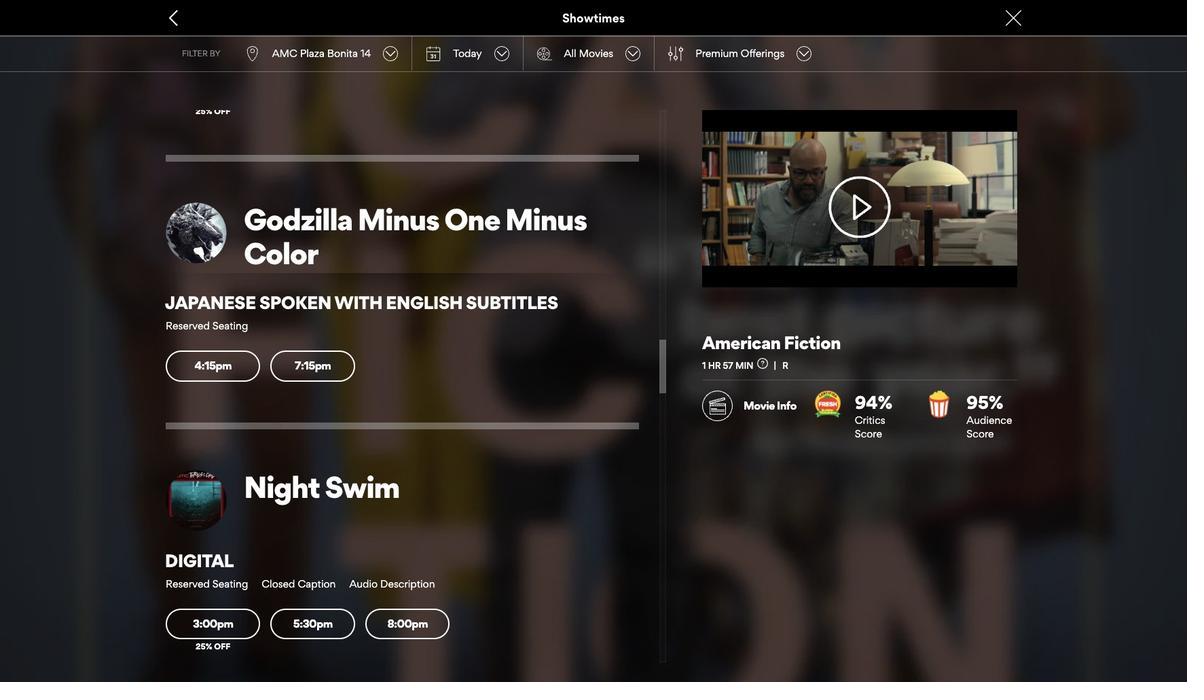 Task type: vqa. For each thing, say whether or not it's contained in the screenshot.
the NFTs
no



Task type: describe. For each thing, give the bounding box(es) containing it.
color
[[244, 235, 318, 272]]

description
[[381, 578, 435, 591]]

night swim link
[[244, 469, 640, 506]]

2 seating from the top
[[213, 578, 248, 591]]

godzilla minus one minus color
[[244, 201, 587, 272]]

reserved seating
[[166, 578, 248, 591]]

more information about image
[[757, 358, 768, 369]]

movie info
[[744, 399, 797, 413]]

close this dialog image
[[1164, 656, 1178, 669]]

by
[[210, 48, 221, 58]]

min
[[736, 360, 754, 371]]

godzilla minus one minus color link
[[244, 201, 640, 272]]

2 minus from the left
[[505, 201, 587, 238]]

japanese
[[165, 292, 256, 314]]

1 minus from the left
[[358, 201, 439, 238]]

movies
[[579, 47, 614, 59]]

all movies
[[564, 47, 614, 59]]

premium offerings
[[696, 47, 785, 59]]

premium
[[696, 47, 739, 59]]

night
[[244, 469, 320, 506]]

amc
[[272, 47, 298, 59]]

fiction
[[784, 332, 841, 353]]

hr
[[709, 360, 721, 371]]

subtitles
[[466, 292, 558, 314]]

rotten tomatoes image
[[926, 391, 954, 418]]

movie
[[744, 399, 775, 413]]

audience
[[967, 414, 1013, 427]]

5:15pm image
[[261, 73, 355, 117]]

score for 95%
[[967, 428, 995, 440]]

closed
[[262, 578, 295, 591]]

filter by element
[[669, 46, 684, 61]]

2 off from the top
[[214, 642, 231, 652]]

5:30pm button
[[271, 609, 355, 640]]

movie info button
[[703, 391, 797, 421]]

one
[[445, 201, 500, 238]]

info
[[777, 399, 797, 413]]

4:15pm button
[[166, 351, 261, 382]]

american fiction
[[703, 332, 841, 353]]

closed caption
[[262, 578, 336, 591]]

plaza
[[300, 47, 325, 59]]

14
[[361, 47, 371, 59]]

night swim
[[244, 469, 399, 506]]

3:00pm button
[[166, 609, 261, 640]]

reserved inside the japanese spoken with english subtitles reserved seating
[[166, 320, 210, 333]]

english
[[386, 292, 463, 314]]

godzilla
[[244, 201, 352, 238]]

seating inside the japanese spoken with english subtitles reserved seating
[[213, 320, 248, 333]]

amc plaza bonita 14
[[272, 47, 371, 59]]

1 hr 57 min button
[[703, 358, 783, 371]]



Task type: locate. For each thing, give the bounding box(es) containing it.
8:00pm
[[388, 617, 428, 631]]

1 score from the left
[[855, 428, 883, 440]]

seating down digital
[[213, 578, 248, 591]]

american
[[703, 332, 781, 353]]

2 25% off from the top
[[196, 642, 231, 652]]

0 vertical spatial off
[[214, 106, 231, 116]]

score inside the 95% audience score
[[967, 428, 995, 440]]

0 vertical spatial 25%
[[196, 106, 212, 116]]

8:05pm image
[[355, 73, 450, 117]]

4:15pm
[[195, 359, 232, 373]]

r
[[783, 360, 789, 371]]

score inside 94% critics score
[[855, 428, 883, 440]]

3:00pm
[[193, 617, 233, 631]]

25% off
[[196, 106, 231, 116], [196, 642, 231, 652]]

2 reserved from the top
[[166, 578, 210, 591]]

5:30pm
[[293, 617, 333, 631]]

7:15pm button
[[271, 351, 355, 382]]

1 25% from the top
[[196, 106, 212, 116]]

swim
[[325, 469, 399, 506]]

25% down filter by
[[196, 106, 212, 116]]

caption
[[298, 578, 336, 591]]

reserved down digital
[[166, 578, 210, 591]]

25% off down by
[[196, 106, 231, 116]]

8:00pm button
[[366, 609, 450, 640]]

off down by
[[214, 106, 231, 116]]

japanese spoken with english subtitles reserved seating
[[165, 292, 558, 333]]

94% critics score
[[855, 391, 893, 440]]

reserved
[[166, 320, 210, 333], [166, 578, 210, 591]]

reserved down japanese
[[166, 320, 210, 333]]

0 horizontal spatial minus
[[358, 201, 439, 238]]

25% off down 3:00pm button
[[196, 642, 231, 652]]

1 vertical spatial 25%
[[196, 642, 212, 652]]

spoken
[[259, 292, 331, 314]]

0 horizontal spatial score
[[855, 428, 883, 440]]

1 vertical spatial reserved
[[166, 578, 210, 591]]

1
[[703, 360, 706, 371]]

1 hr 57 min
[[703, 360, 754, 371]]

1 reserved from the top
[[166, 320, 210, 333]]

2 25% from the top
[[196, 642, 212, 652]]

0 vertical spatial reserved
[[166, 320, 210, 333]]

with
[[334, 292, 383, 314]]

offerings
[[741, 47, 785, 59]]

1 horizontal spatial score
[[967, 428, 995, 440]]

score
[[855, 428, 883, 440], [967, 428, 995, 440]]

off
[[214, 106, 231, 116], [214, 642, 231, 652]]

today
[[454, 47, 482, 59]]

seating down japanese
[[213, 320, 248, 333]]

1 seating from the top
[[213, 320, 248, 333]]

filter
[[182, 48, 208, 58]]

57
[[723, 360, 734, 371]]

minus
[[358, 201, 439, 238], [505, 201, 587, 238]]

play trailer for american fiction image
[[703, 110, 1018, 287], [810, 176, 911, 238]]

25% down 3:00pm button
[[196, 642, 212, 652]]

off down 3:00pm button
[[214, 642, 231, 652]]

bonita
[[327, 47, 358, 59]]

score for 94%
[[855, 428, 883, 440]]

all
[[564, 47, 577, 59]]

filter by
[[182, 48, 221, 58]]

audio
[[350, 578, 378, 591]]

95% audience score
[[967, 391, 1013, 440]]

1 25% off from the top
[[196, 106, 231, 116]]

94%
[[855, 391, 893, 413]]

1 vertical spatial off
[[214, 642, 231, 652]]

95%
[[967, 391, 1004, 413]]

showtimes
[[563, 11, 625, 25]]

1 horizontal spatial minus
[[505, 201, 587, 238]]

7:15pm
[[295, 359, 331, 373]]

critics
[[855, 414, 886, 427]]

digital
[[165, 550, 234, 572]]

1 vertical spatial seating
[[213, 578, 248, 591]]

2 score from the left
[[967, 428, 995, 440]]

1 off from the top
[[214, 106, 231, 116]]

score down audience
[[967, 428, 995, 440]]

25%
[[196, 106, 212, 116], [196, 642, 212, 652]]

seating
[[213, 320, 248, 333], [213, 578, 248, 591]]

audio description
[[350, 578, 435, 591]]

0 vertical spatial 25% off
[[196, 106, 231, 116]]

score down 'critics'
[[855, 428, 883, 440]]

rotten tomatoes certified fresh image
[[815, 391, 842, 418]]

1 vertical spatial 25% off
[[196, 642, 231, 652]]

0 vertical spatial seating
[[213, 320, 248, 333]]



